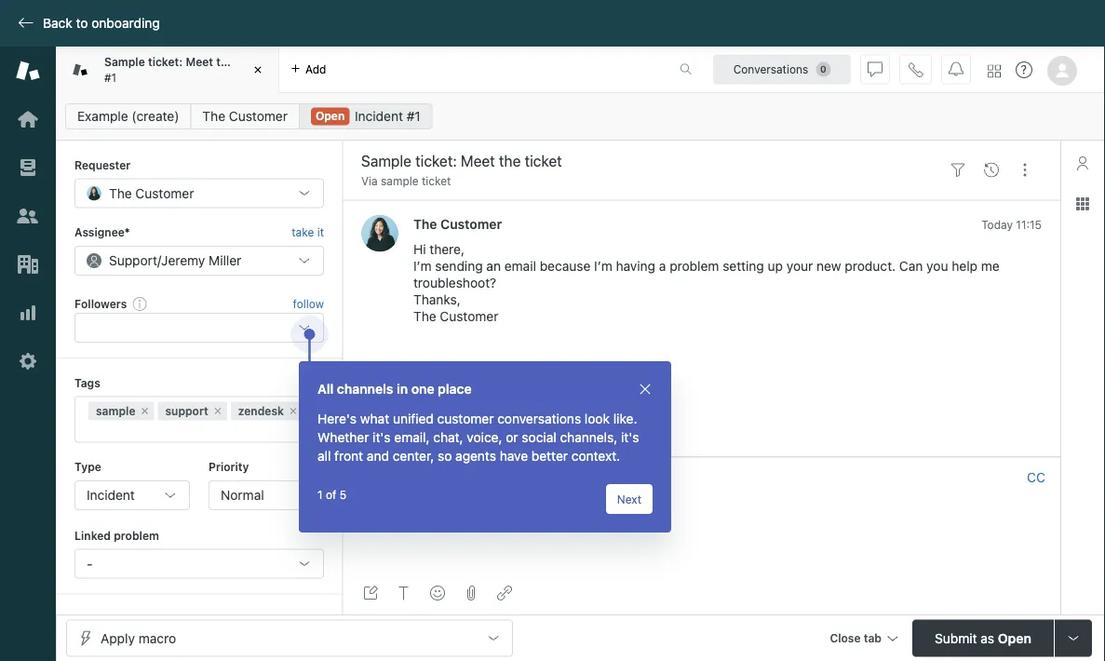 Task type: locate. For each thing, give the bounding box(es) containing it.
0 vertical spatial problem
[[670, 258, 719, 274]]

0 horizontal spatial open
[[316, 109, 345, 122]]

center,
[[393, 448, 434, 464]]

customer down context.
[[564, 471, 618, 484]]

the
[[202, 108, 225, 124], [413, 216, 437, 231], [413, 309, 436, 324], [541, 471, 561, 484]]

incident button
[[74, 480, 190, 510]]

1 horizontal spatial close image
[[638, 382, 653, 397]]

0 vertical spatial open
[[316, 109, 345, 122]]

1 vertical spatial problem
[[114, 529, 159, 542]]

all channels in one place
[[317, 381, 472, 397]]

customer context image
[[1075, 155, 1090, 170]]

open
[[316, 109, 345, 122], [998, 630, 1032, 646]]

problem inside hi there, i'm sending an email because i'm having a problem setting up your new product. can you help me troubleshoot? thanks, the customer
[[670, 258, 719, 274]]

it
[[317, 226, 324, 239]]

0 vertical spatial ticket
[[237, 55, 268, 69]]

customer down thanks,
[[440, 309, 499, 324]]

i'm
[[413, 258, 432, 274], [594, 258, 612, 274]]

close image inside all channels in one place dialog
[[638, 382, 653, 397]]

i'm down "hi"
[[413, 258, 432, 274]]

all channels in one place dialog
[[299, 361, 671, 533]]

close image
[[249, 61, 267, 79], [638, 382, 653, 397]]

the customer
[[202, 108, 288, 124], [413, 216, 502, 231], [541, 471, 618, 484]]

add link (cmd k) image
[[497, 586, 512, 601]]

whether
[[317, 430, 369, 445]]

tab
[[56, 47, 279, 93]]

the customer link up there,
[[413, 216, 502, 231]]

ticket right the at the left
[[237, 55, 268, 69]]

next button
[[606, 484, 653, 514]]

1 horizontal spatial it's
[[621, 430, 639, 445]]

meet
[[186, 55, 213, 69]]

main element
[[0, 47, 56, 661]]

the down thanks,
[[413, 309, 436, 324]]

tabs tab list
[[56, 47, 660, 93]]

events image
[[984, 163, 999, 178]]

thanks,
[[413, 292, 461, 307]]

customer
[[229, 108, 288, 124], [440, 216, 502, 231], [440, 309, 499, 324], [564, 471, 618, 484]]

to
[[76, 15, 88, 31]]

it's up and
[[373, 430, 391, 445]]

add attachment image
[[464, 586, 479, 601]]

insert emojis image
[[430, 586, 445, 601]]

priority
[[209, 460, 249, 474]]

ticket
[[237, 55, 268, 69], [422, 175, 451, 188]]

open inside "secondary" element
[[316, 109, 345, 122]]

the down sample ticket: meet the ticket #1
[[202, 108, 225, 124]]

0 vertical spatial the customer
[[202, 108, 288, 124]]

tags
[[74, 376, 100, 389]]

2 horizontal spatial the customer
[[541, 471, 618, 484]]

the customer down context.
[[541, 471, 618, 484]]

problem
[[670, 258, 719, 274], [114, 529, 159, 542]]

or
[[506, 430, 518, 445]]

ticket:
[[148, 55, 183, 69]]

0 vertical spatial the customer link
[[190, 103, 300, 129]]

linked problem
[[74, 529, 159, 542]]

submit as open
[[935, 630, 1032, 646]]

follow
[[293, 297, 324, 310]]

the customer inside "secondary" element
[[202, 108, 288, 124]]

0 horizontal spatial problem
[[114, 529, 159, 542]]

your
[[787, 258, 813, 274]]

get started image
[[16, 107, 40, 131]]

0 vertical spatial close image
[[249, 61, 267, 79]]

today
[[981, 218, 1013, 231]]

organizations image
[[16, 252, 40, 277]]

0 horizontal spatial close image
[[249, 61, 267, 79]]

1 horizontal spatial problem
[[670, 258, 719, 274]]

can
[[899, 258, 923, 274]]

it's
[[373, 430, 391, 445], [621, 430, 639, 445]]

cc button
[[1027, 469, 1046, 486]]

and
[[367, 448, 389, 464]]

the up "hi"
[[413, 216, 437, 231]]

one
[[411, 381, 434, 397]]

admin image
[[16, 349, 40, 373]]

back to onboarding
[[43, 15, 160, 31]]

the customer up there,
[[413, 216, 502, 231]]

0 horizontal spatial ticket
[[237, 55, 268, 69]]

having
[[616, 258, 656, 274]]

2 vertical spatial the customer
[[541, 471, 618, 484]]

linked
[[74, 529, 111, 542]]

views image
[[16, 155, 40, 180]]

customer down the at the left
[[229, 108, 288, 124]]

an
[[486, 258, 501, 274]]

context.
[[571, 448, 620, 464]]

the customer down the at the left
[[202, 108, 288, 124]]

ticket right 'sample'
[[422, 175, 451, 188]]

2 it's from the left
[[621, 430, 639, 445]]

i'm left having
[[594, 258, 612, 274]]

1 horizontal spatial the customer link
[[413, 216, 502, 231]]

incident
[[87, 487, 135, 503]]

cc
[[1027, 469, 1045, 485]]

normal button
[[209, 480, 324, 510]]

open down tabs tab list
[[316, 109, 345, 122]]

here's
[[317, 411, 357, 426]]

what
[[360, 411, 389, 426]]

a
[[659, 258, 666, 274]]

product.
[[845, 258, 896, 274]]

1 vertical spatial the customer
[[413, 216, 502, 231]]

1 vertical spatial open
[[998, 630, 1032, 646]]

type
[[74, 460, 101, 474]]

1 horizontal spatial the customer
[[413, 216, 502, 231]]

1 vertical spatial close image
[[638, 382, 653, 397]]

1
[[317, 488, 323, 501]]

conversations
[[733, 63, 808, 76]]

help
[[952, 258, 978, 274]]

customer inside hi there, i'm sending an email because i'm having a problem setting up your new product. can you help me troubleshoot? thanks, the customer
[[440, 309, 499, 324]]

0 horizontal spatial the customer
[[202, 108, 288, 124]]

example
[[77, 108, 128, 124]]

via
[[361, 175, 378, 188]]

channels
[[337, 381, 393, 397]]

chat,
[[433, 430, 463, 445]]

1 horizontal spatial i'm
[[594, 258, 612, 274]]

problem down incident popup button
[[114, 529, 159, 542]]

customer inside "secondary" element
[[229, 108, 288, 124]]

the customer link
[[190, 103, 300, 129], [413, 216, 502, 231]]

place
[[438, 381, 472, 397]]

all
[[317, 381, 334, 397]]

11:15
[[1016, 218, 1042, 231]]

1 i'm from the left
[[413, 258, 432, 274]]

the customer link down the at the left
[[190, 103, 300, 129]]

0 horizontal spatial i'm
[[413, 258, 432, 274]]

0 horizontal spatial it's
[[373, 430, 391, 445]]

avatar image
[[361, 215, 398, 252]]

it's down like.
[[621, 430, 639, 445]]

via sample ticket
[[361, 175, 451, 188]]

because
[[540, 258, 591, 274]]

problem right a
[[670, 258, 719, 274]]

1 vertical spatial ticket
[[422, 175, 451, 188]]

take
[[292, 226, 314, 239]]

open right 'as'
[[998, 630, 1032, 646]]



Task type: vqa. For each thing, say whether or not it's contained in the screenshot.
the 🥟️
no



Task type: describe. For each thing, give the bounding box(es) containing it.
next
[[617, 493, 641, 506]]

new
[[817, 258, 841, 274]]

all
[[317, 448, 331, 464]]

get help image
[[1016, 61, 1033, 78]]

like.
[[613, 411, 637, 426]]

normal
[[221, 487, 264, 503]]

submit
[[935, 630, 977, 646]]

example (create)
[[77, 108, 179, 124]]

troubleshoot?
[[413, 275, 496, 290]]

follow button
[[293, 295, 324, 312]]

setting
[[723, 258, 764, 274]]

the inside "secondary" element
[[202, 108, 225, 124]]

email,
[[394, 430, 430, 445]]

customer up there,
[[440, 216, 502, 231]]

Today 11:15 text field
[[981, 218, 1042, 231]]

agents
[[455, 448, 496, 464]]

1 it's from the left
[[373, 430, 391, 445]]

open link
[[299, 103, 433, 129]]

me
[[981, 258, 1000, 274]]

hi there, i'm sending an email because i'm having a problem setting up your new product. can you help me troubleshoot? thanks, the customer
[[413, 242, 1000, 324]]

the
[[216, 55, 234, 69]]

5
[[340, 488, 347, 501]]

you
[[927, 258, 948, 274]]

voice,
[[467, 430, 502, 445]]

close image inside tabs tab list
[[249, 61, 267, 79]]

up
[[768, 258, 783, 274]]

1 of 5 next
[[317, 488, 641, 506]]

take it button
[[292, 223, 324, 242]]

(create)
[[132, 108, 179, 124]]

apps image
[[1075, 196, 1090, 211]]

unified
[[393, 411, 434, 426]]

1 horizontal spatial ticket
[[422, 175, 451, 188]]

sample
[[381, 175, 419, 188]]

#1
[[104, 71, 116, 84]]

look
[[585, 411, 610, 426]]

sending
[[435, 258, 483, 274]]

onboarding
[[92, 15, 160, 31]]

1 vertical spatial the customer link
[[413, 216, 502, 231]]

here's what unified customer conversations look like. whether it's email, chat, voice, or social channels, it's all front and center, so agents have better context.
[[317, 411, 639, 464]]

email
[[504, 258, 536, 274]]

1 horizontal spatial open
[[998, 630, 1032, 646]]

there,
[[430, 242, 465, 257]]

format text image
[[397, 586, 412, 601]]

assignee*
[[74, 226, 130, 239]]

ticket inside sample ticket: meet the ticket #1
[[237, 55, 268, 69]]

back to onboarding link
[[0, 15, 169, 32]]

draft mode image
[[363, 586, 378, 601]]

customers image
[[16, 204, 40, 228]]

the down better
[[541, 471, 561, 484]]

Subject field
[[358, 150, 938, 172]]

hi
[[413, 242, 426, 257]]

customer
[[437, 411, 494, 426]]

so
[[438, 448, 452, 464]]

social
[[522, 430, 556, 445]]

the inside hi there, i'm sending an email because i'm having a problem setting up your new product. can you help me troubleshoot? thanks, the customer
[[413, 309, 436, 324]]

today 11:15
[[981, 218, 1042, 231]]

tab containing sample ticket: meet the ticket
[[56, 47, 279, 93]]

secondary element
[[56, 98, 1105, 135]]

of
[[326, 488, 336, 501]]

take it
[[292, 226, 324, 239]]

example (create) button
[[65, 103, 191, 129]]

Public reply composer text field
[[352, 497, 1052, 536]]

conversations
[[497, 411, 581, 426]]

back
[[43, 15, 72, 31]]

reporting image
[[16, 301, 40, 325]]

front
[[334, 448, 363, 464]]

zendesk support image
[[16, 59, 40, 83]]

have
[[500, 448, 528, 464]]

sample
[[104, 55, 145, 69]]

in
[[397, 381, 408, 397]]

sample ticket: meet the ticket #1
[[104, 55, 268, 84]]

zendesk products image
[[988, 65, 1001, 78]]

channels,
[[560, 430, 618, 445]]

as
[[981, 630, 994, 646]]

conversations button
[[713, 54, 851, 84]]

better
[[532, 448, 568, 464]]

0 horizontal spatial the customer link
[[190, 103, 300, 129]]

2 i'm from the left
[[594, 258, 612, 274]]



